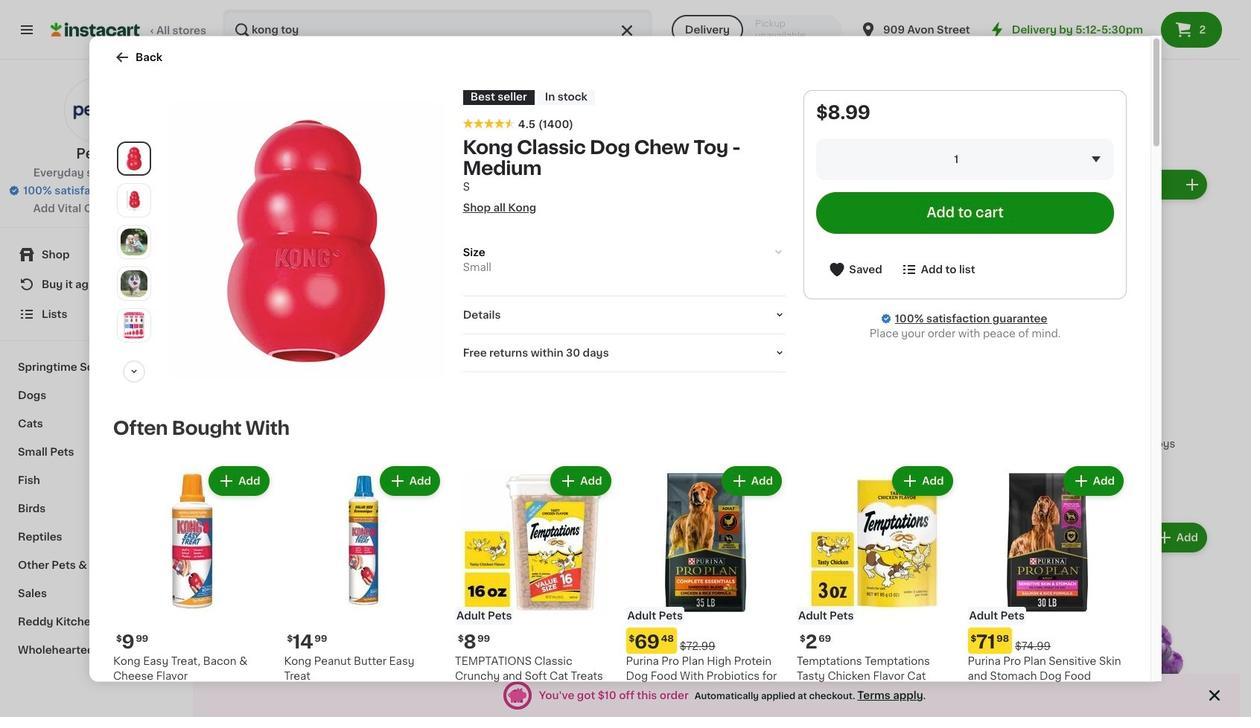 Task type: describe. For each thing, give the bounding box(es) containing it.
3 enlarge dog toys kong classic dog chew toy - medium unknown (opens in a new tab) image from the top
[[121, 270, 148, 297]]

enlarge dog toys kong classic dog chew toy - medium hero (opens in a new tab) image
[[121, 145, 148, 172]]

instacart logo image
[[51, 21, 140, 39]]

remove kong large wild knots bears dog toys image
[[1099, 176, 1117, 194]]

$9.99 element
[[973, 411, 1211, 437]]



Task type: vqa. For each thing, say whether or not it's contained in the screenshot.
search box
yes



Task type: locate. For each thing, give the bounding box(es) containing it.
None search field
[[223, 9, 653, 51]]

petco logo image
[[64, 78, 129, 143]]

1 enlarge dog toys kong classic dog chew toy - medium unknown (opens in a new tab) image from the top
[[121, 187, 148, 214]]

enlarge dog toys kong classic dog chew toy - medium unknown (opens in a new tab) image
[[121, 312, 148, 339]]

1 vertical spatial enlarge dog toys kong classic dog chew toy - medium unknown (opens in a new tab) image
[[121, 228, 148, 255]]

2 enlarge dog toys kong classic dog chew toy - medium unknown (opens in a new tab) image from the top
[[121, 228, 148, 255]]

close image
[[1206, 687, 1224, 705]]

$71.98 original price: $74.99 element
[[968, 628, 1127, 654]]

$69.48 original price: $72.99 element
[[626, 628, 785, 654]]

None field
[[817, 138, 1115, 180]]

0 vertical spatial enlarge dog toys kong classic dog chew toy - medium unknown (opens in a new tab) image
[[121, 187, 148, 214]]

2 vertical spatial enlarge dog toys kong classic dog chew toy - medium unknown (opens in a new tab) image
[[121, 270, 148, 297]]

service type group
[[672, 15, 842, 45]]

status
[[533, 689, 932, 703]]

product group
[[224, 167, 461, 482], [723, 167, 961, 482], [973, 167, 1211, 482], [113, 463, 272, 718], [284, 463, 443, 718], [455, 463, 614, 718], [626, 463, 785, 718], [797, 463, 956, 718], [968, 463, 1127, 718], [224, 520, 461, 718], [473, 520, 711, 718], [723, 520, 961, 718], [973, 520, 1211, 718]]

increment quantity of kong large wild knots bears dog toys image
[[1184, 176, 1202, 194]]

enlarge dog toys kong classic dog chew toy - medium unknown (opens in a new tab) image
[[121, 187, 148, 214], [121, 228, 148, 255], [121, 270, 148, 297]]

dog toys kong classic dog chew toy - medium hero image
[[167, 101, 445, 380]]



